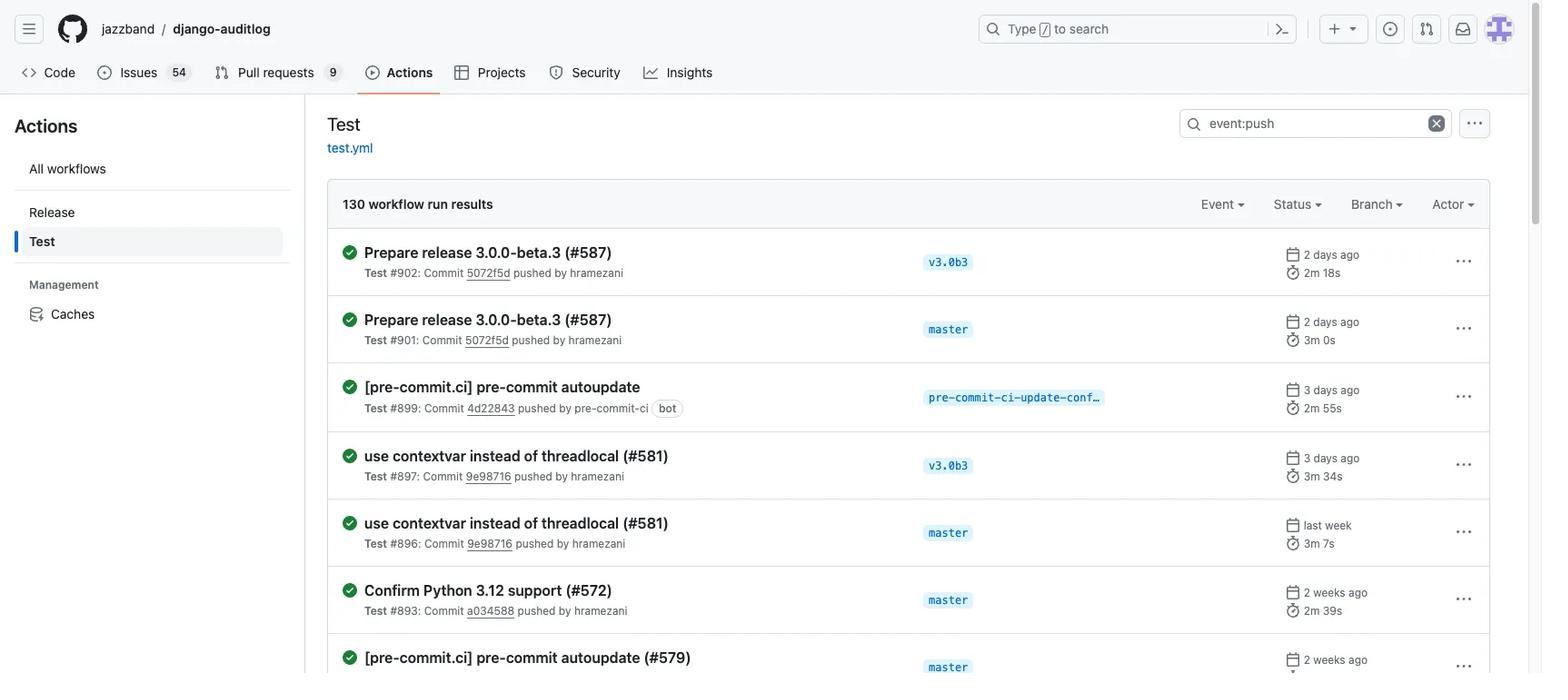 Task type: locate. For each thing, give the bounding box(es) containing it.
0 vertical spatial [pre-
[[365, 379, 400, 395]]

1 vertical spatial (#587)
[[565, 312, 612, 328]]

2 release from the top
[[422, 312, 472, 328]]

/ inside type / to search
[[1042, 24, 1049, 36]]

autoupdate inside [pre-commit.ci] pre-commit autoupdate link
[[561, 379, 640, 395]]

2 instead from the top
[[470, 515, 521, 532]]

contextvar
[[393, 448, 466, 465], [393, 515, 466, 532]]

2 run duration image from the top
[[1287, 469, 1301, 484]]

test inside use contextvar instead of threadlocal (#581) test #897: commit 9e98716 pushed             by hramezani
[[365, 470, 387, 484]]

pushed inside prepare release 3.0.0-beta.3 (#587) test #902: commit 5072f5d pushed             by hramezani
[[514, 266, 552, 280]]

master for confirm python 3.12 support (#572)
[[929, 595, 969, 607]]

0 vertical spatial use contextvar instead of threadlocal (#581) link
[[365, 447, 909, 465]]

beta.3 down prepare release 3.0.0-beta.3 (#587) test #902: commit 5072f5d pushed             by hramezani
[[517, 312, 561, 328]]

autoupdate up pre-commit-ci link
[[561, 379, 640, 395]]

2 show options image from the top
[[1457, 525, 1472, 540]]

0 vertical spatial autoupdate
[[561, 379, 640, 395]]

1 vertical spatial commit.ci]
[[400, 650, 473, 666]]

3 days from the top
[[1314, 384, 1338, 397]]

4 completed successfully image from the top
[[343, 449, 357, 464]]

3 2 from the top
[[1304, 586, 1311, 600]]

1 use from the top
[[365, 448, 389, 465]]

1 vertical spatial weeks
[[1314, 654, 1346, 667]]

1 run duration image from the top
[[1287, 265, 1301, 280]]

use contextvar instead of threadlocal (#581) link up confirm python 3.12 support (#572) link
[[365, 515, 909, 533]]

hramezani for prepare release 3.0.0-beta.3 (#587) test #902: commit 5072f5d pushed             by hramezani
[[570, 266, 624, 280]]

2 weeks ago down 39s
[[1304, 654, 1368, 667]]

1 of from the top
[[524, 448, 538, 465]]

commit for [pre-commit.ci] pre-commit autoupdate (#579)
[[506, 650, 558, 666]]

insights
[[667, 65, 713, 80]]

1 release from the top
[[422, 245, 472, 261]]

commit.ci] down the #893:
[[400, 650, 473, 666]]

2 completed successfully image from the top
[[343, 651, 357, 665]]

release down prepare release 3.0.0-beta.3 (#587) test #902: commit 5072f5d pushed             by hramezani
[[422, 312, 472, 328]]

beta.3 for prepare release 3.0.0-beta.3 (#587) test #901: commit 5072f5d pushed             by hramezani
[[517, 312, 561, 328]]

1 contextvar from the top
[[393, 448, 466, 465]]

calendar image for [pre-commit.ci] pre-commit autoupdate (#579)
[[1287, 653, 1301, 667]]

0 vertical spatial 3 days ago
[[1304, 384, 1360, 397]]

(#587) for prepare release 3.0.0-beta.3 (#587) test #902: commit 5072f5d pushed             by hramezani
[[565, 245, 612, 261]]

1 vertical spatial list
[[15, 147, 290, 336]]

2 [pre- from the top
[[365, 650, 400, 666]]

projects
[[478, 65, 526, 80]]

0 vertical spatial 2 days ago
[[1304, 248, 1360, 262]]

1 3m from the top
[[1304, 334, 1321, 347]]

3 up the 3m 34s
[[1304, 452, 1311, 465]]

3 master link from the top
[[924, 593, 974, 609]]

0 vertical spatial 9e98716 link
[[466, 470, 511, 484]]

days
[[1314, 248, 1338, 262], [1314, 315, 1338, 329], [1314, 384, 1338, 397], [1314, 452, 1338, 465]]

v3.0b3 link for prepare release 3.0.0-beta.3 (#587)
[[924, 255, 974, 271]]

#901:
[[390, 334, 419, 347]]

1 master from the top
[[929, 324, 969, 336]]

0 vertical spatial 2m
[[1304, 266, 1320, 280]]

jazzband link
[[95, 15, 162, 44]]

contextvar inside use contextvar instead of threadlocal (#581) test #896: commit 9e98716 pushed             by hramezani
[[393, 515, 466, 532]]

commit down a034588
[[506, 650, 558, 666]]

caches link
[[22, 300, 283, 329]]

(#587)
[[565, 245, 612, 261], [565, 312, 612, 328]]

completed successfully image for use contextvar instead of threadlocal (#581) test #897: commit 9e98716 pushed             by hramezani
[[343, 449, 357, 464]]

week
[[1326, 519, 1352, 533]]

0 horizontal spatial /
[[162, 21, 166, 37]]

1 prepare from the top
[[365, 245, 419, 261]]

4 run duration image from the top
[[1287, 671, 1301, 674]]

0 vertical spatial commit
[[506, 379, 558, 395]]

commit up the 'commit 4d22843 pushed             by pre-commit-ci'
[[506, 379, 558, 395]]

test up test.yml
[[327, 113, 361, 134]]

2 calendar image from the top
[[1287, 518, 1301, 533]]

3 3m from the top
[[1304, 537, 1321, 551]]

1 vertical spatial use contextvar instead of threadlocal (#581) link
[[365, 515, 909, 533]]

1 commit.ci] from the top
[[400, 379, 473, 395]]

show options image
[[1457, 255, 1472, 269], [1457, 390, 1472, 405], [1457, 458, 1472, 473], [1457, 660, 1472, 674]]

hramezani inside prepare release 3.0.0-beta.3 (#587) test #901: commit 5072f5d pushed             by hramezani
[[569, 334, 622, 347]]

1 vertical spatial v3.0b3
[[929, 460, 969, 473]]

all
[[29, 161, 44, 176]]

update-
[[1021, 392, 1067, 405]]

test inside prepare release 3.0.0-beta.3 (#587) test #902: commit 5072f5d pushed             by hramezani
[[365, 266, 387, 280]]

by up prepare release 3.0.0-beta.3 (#587) test #901: commit 5072f5d pushed             by hramezani
[[555, 266, 567, 280]]

threadlocal
[[542, 448, 619, 465], [542, 515, 619, 532]]

master link for prepare release 3.0.0-beta.3 (#587)
[[924, 322, 974, 338]]

0 vertical spatial (#587)
[[565, 245, 612, 261]]

commit
[[506, 379, 558, 395], [506, 650, 558, 666]]

3 calendar image from the top
[[1287, 451, 1301, 465]]

confirm python 3.12 support (#572) link
[[365, 582, 909, 600]]

days up the 2m 55s
[[1314, 384, 1338, 397]]

plus image
[[1328, 22, 1343, 36]]

calendar image
[[1287, 247, 1301, 262], [1287, 383, 1301, 397], [1287, 451, 1301, 465], [1287, 653, 1301, 667]]

0 vertical spatial prepare
[[365, 245, 419, 261]]

2 vertical spatial master link
[[924, 593, 974, 609]]

1 vertical spatial use
[[365, 515, 389, 532]]

clear filters image
[[1429, 115, 1445, 132]]

code
[[44, 65, 75, 80]]

pre- inside [pre-commit.ci] pre-commit autoupdate link
[[477, 379, 506, 395]]

1 2 from the top
[[1304, 248, 1311, 262]]

0 vertical spatial beta.3
[[517, 245, 561, 261]]

2 use contextvar instead of threadlocal (#581) link from the top
[[365, 515, 909, 533]]

caches
[[51, 306, 95, 322]]

3.0.0- inside prepare release 3.0.0-beta.3 (#587) test #902: commit 5072f5d pushed             by hramezani
[[476, 245, 517, 261]]

2 weeks ago for confirm python 3.12 support (#572)
[[1304, 586, 1368, 600]]

0 vertical spatial master link
[[924, 322, 974, 338]]

use contextvar instead of threadlocal (#581) link
[[365, 447, 909, 465], [365, 515, 909, 533]]

hramezani for confirm python 3.12 support (#572) test #893: commit a034588 pushed             by hramezani
[[574, 605, 628, 618]]

1 vertical spatial actions
[[15, 115, 78, 136]]

1 vertical spatial (#581)
[[623, 515, 669, 532]]

1 vertical spatial 3.0.0-
[[476, 312, 517, 328]]

39s
[[1323, 605, 1343, 618]]

use down test #899:
[[365, 448, 389, 465]]

1 vertical spatial 2 weeks ago
[[1304, 654, 1368, 667]]

2 2 days ago from the top
[[1304, 315, 1360, 329]]

2 3m from the top
[[1304, 470, 1321, 484]]

support
[[508, 583, 562, 599]]

test down confirm
[[365, 605, 387, 618]]

1 vertical spatial 9e98716
[[467, 537, 513, 551]]

(#581) inside use contextvar instead of threadlocal (#581) test #896: commit 9e98716 pushed             by hramezani
[[623, 515, 669, 532]]

0 vertical spatial (#581)
[[623, 448, 669, 465]]

3 show options image from the top
[[1457, 458, 1472, 473]]

1 completed successfully image from the top
[[343, 584, 357, 598]]

by inside prepare release 3.0.0-beta.3 (#587) test #901: commit 5072f5d pushed             by hramezani
[[553, 334, 566, 347]]

1 vertical spatial 5072f5d
[[465, 334, 509, 347]]

5 completed successfully image from the top
[[343, 516, 357, 531]]

beta.3
[[517, 245, 561, 261], [517, 312, 561, 328]]

2 show options image from the top
[[1457, 390, 1472, 405]]

130 workflow run results
[[343, 196, 493, 212]]

by
[[555, 266, 567, 280], [553, 334, 566, 347], [559, 402, 572, 415], [556, 470, 568, 484], [557, 537, 569, 551], [559, 605, 571, 618]]

commit inside use contextvar instead of threadlocal (#581) test #897: commit 9e98716 pushed             by hramezani
[[423, 470, 463, 484]]

pre- down [pre-commit.ci] pre-commit autoupdate link
[[575, 402, 597, 415]]

3 days ago
[[1304, 384, 1360, 397], [1304, 452, 1360, 465]]

5072f5d inside prepare release 3.0.0-beta.3 (#587) test #901: commit 5072f5d pushed             by hramezani
[[465, 334, 509, 347]]

show options image for confirm python 3.12 support (#572)
[[1457, 593, 1472, 607]]

5072f5d up [pre-commit.ci] pre-commit autoupdate
[[465, 334, 509, 347]]

2 days from the top
[[1314, 315, 1338, 329]]

event
[[1202, 196, 1238, 212]]

0 vertical spatial 5072f5d link
[[467, 266, 511, 280]]

show options image
[[1457, 322, 1472, 336], [1457, 525, 1472, 540], [1457, 593, 1472, 607]]

pushed up [pre-commit.ci] pre-commit autoupdate
[[512, 334, 550, 347]]

2 prepare release 3.0.0-beta.3 (#587) link from the top
[[365, 311, 909, 329]]

0 vertical spatial of
[[524, 448, 538, 465]]

actions right play icon
[[387, 65, 433, 80]]

commit.ci]
[[400, 379, 473, 395], [400, 650, 473, 666]]

ago for prepare release 3.0.0-beta.3 (#587) test #901: commit 5072f5d pushed             by hramezani
[[1341, 315, 1360, 329]]

commit inside the confirm python 3.12 support (#572) test #893: commit a034588 pushed             by hramezani
[[424, 605, 464, 618]]

issue opened image left git pull request image
[[1384, 22, 1398, 36]]

[pre- up test #899:
[[365, 379, 400, 395]]

3 show options image from the top
[[1457, 593, 1472, 607]]

filter workflows element
[[22, 198, 283, 256]]

9
[[330, 65, 337, 79]]

last week
[[1304, 519, 1352, 533]]

0 vertical spatial contextvar
[[393, 448, 466, 465]]

/ left django-
[[162, 21, 166, 37]]

prepare up '#901:' at left
[[365, 312, 419, 328]]

list
[[95, 15, 968, 44], [15, 147, 290, 336]]

issue opened image for git pull request icon in the top of the page
[[98, 65, 112, 80]]

1 use contextvar instead of threadlocal (#581) link from the top
[[365, 447, 909, 465]]

1 vertical spatial run duration image
[[1287, 469, 1301, 484]]

1 vertical spatial prepare
[[365, 312, 419, 328]]

9e98716 up 3.12
[[467, 537, 513, 551]]

1 days from the top
[[1314, 248, 1338, 262]]

1 vertical spatial 2m
[[1304, 402, 1320, 415]]

2 down 2m 39s
[[1304, 654, 1311, 667]]

by down the (#572)
[[559, 605, 571, 618]]

2 up the 3m 0s in the right of the page
[[1304, 315, 1311, 329]]

pushed down support in the left bottom of the page
[[518, 605, 556, 618]]

days up 2m 18s on the right of page
[[1314, 248, 1338, 262]]

1 vertical spatial 2 days ago
[[1304, 315, 1360, 329]]

2 2 from the top
[[1304, 315, 1311, 329]]

1 calendar image from the top
[[1287, 247, 1301, 262]]

2 3 from the top
[[1304, 452, 1311, 465]]

2m
[[1304, 266, 1320, 280], [1304, 402, 1320, 415], [1304, 605, 1320, 618]]

(#581) down the ci
[[623, 448, 669, 465]]

ago
[[1341, 248, 1360, 262], [1341, 315, 1360, 329], [1341, 384, 1360, 397], [1341, 452, 1360, 465], [1349, 586, 1368, 600], [1349, 654, 1368, 667]]

0 vertical spatial v3.0b3 link
[[924, 255, 974, 271]]

use for use contextvar instead of threadlocal (#581) test #897: commit 9e98716 pushed             by hramezani
[[365, 448, 389, 465]]

run duration image left the 2m 55s
[[1287, 401, 1301, 415]]

1 vertical spatial prepare release 3.0.0-beta.3 (#587) link
[[365, 311, 909, 329]]

0 vertical spatial weeks
[[1314, 586, 1346, 600]]

threadlocal for use contextvar instead of threadlocal (#581) test #896: commit 9e98716 pushed             by hramezani
[[542, 515, 619, 532]]

3.0.0- inside prepare release 3.0.0-beta.3 (#587) test #901: commit 5072f5d pushed             by hramezani
[[476, 312, 517, 328]]

1 commit from the top
[[506, 379, 558, 395]]

0 vertical spatial master
[[929, 324, 969, 336]]

1 vertical spatial of
[[524, 515, 538, 532]]

pre- up 4d22843
[[477, 379, 506, 395]]

1 vertical spatial show options image
[[1457, 525, 1472, 540]]

1 calendar image from the top
[[1287, 315, 1301, 329]]

commit down python
[[424, 605, 464, 618]]

contextvar inside use contextvar instead of threadlocal (#581) test #897: commit 9e98716 pushed             by hramezani
[[393, 448, 466, 465]]

1 3.0.0- from the top
[[476, 245, 517, 261]]

of inside use contextvar instead of threadlocal (#581) test #896: commit 9e98716 pushed             by hramezani
[[524, 515, 538, 532]]

3 calendar image from the top
[[1287, 585, 1301, 600]]

3 run duration image from the top
[[1287, 604, 1301, 618]]

3m left 0s
[[1304, 334, 1321, 347]]

2 v3.0b3 link from the top
[[924, 458, 974, 475]]

1 2 weeks ago from the top
[[1304, 586, 1368, 600]]

2 days ago up 18s
[[1304, 248, 1360, 262]]

9e98716 link up 3.12
[[467, 537, 513, 551]]

show options image for use contextvar instead of threadlocal (#581)
[[1457, 458, 1472, 473]]

0 vertical spatial threadlocal
[[542, 448, 619, 465]]

of down the 'commit 4d22843 pushed             by pre-commit-ci'
[[524, 448, 538, 465]]

2 (#587) from the top
[[565, 312, 612, 328]]

2 completed successfully image from the top
[[343, 313, 357, 327]]

5072f5d
[[467, 266, 511, 280], [465, 334, 509, 347]]

0 vertical spatial run duration image
[[1287, 401, 1301, 415]]

days for use contextvar instead of threadlocal (#581) test #897: commit 9e98716 pushed             by hramezani
[[1314, 452, 1338, 465]]

master link for use contextvar instead of threadlocal (#581)
[[924, 525, 974, 542]]

0 vertical spatial v3.0b3
[[929, 256, 969, 269]]

commit- left update- at the right bottom
[[955, 392, 1001, 405]]

1 threadlocal from the top
[[542, 448, 619, 465]]

54
[[172, 65, 186, 79]]

hramezani
[[570, 266, 624, 280], [569, 334, 622, 347], [571, 470, 624, 484], [572, 537, 626, 551], [574, 605, 628, 618]]

pre- left ci-
[[929, 392, 955, 405]]

1 vertical spatial instead
[[470, 515, 521, 532]]

threadlocal down pre-commit-ci link
[[542, 448, 619, 465]]

use inside use contextvar instead of threadlocal (#581) test #897: commit 9e98716 pushed             by hramezani
[[365, 448, 389, 465]]

0 vertical spatial 2 weeks ago
[[1304, 586, 1368, 600]]

#896:
[[390, 537, 421, 551]]

3
[[1304, 384, 1311, 397], [1304, 452, 1311, 465]]

9e98716
[[466, 470, 511, 484], [467, 537, 513, 551]]

test left #902:
[[365, 266, 387, 280]]

9e98716 for use contextvar instead of threadlocal (#581) test #897: commit 9e98716 pushed             by hramezani
[[466, 470, 511, 484]]

55s
[[1323, 402, 1343, 415]]

0 vertical spatial release
[[422, 245, 472, 261]]

1 prepare release 3.0.0-beta.3 (#587) link from the top
[[365, 244, 909, 262]]

9e98716 up use contextvar instead of threadlocal (#581) test #896: commit 9e98716 pushed             by hramezani
[[466, 470, 511, 484]]

use
[[365, 448, 389, 465], [365, 515, 389, 532]]

0 vertical spatial use
[[365, 448, 389, 465]]

by up the (#572)
[[557, 537, 569, 551]]

actions up all
[[15, 115, 78, 136]]

commit inside use contextvar instead of threadlocal (#581) test #896: commit 9e98716 pushed             by hramezani
[[424, 537, 464, 551]]

0 vertical spatial prepare release 3.0.0-beta.3 (#587) link
[[365, 244, 909, 262]]

show options image for use contextvar instead of threadlocal (#581)
[[1457, 525, 1472, 540]]

3m left 34s
[[1304, 470, 1321, 484]]

3 up the 2m 55s
[[1304, 384, 1311, 397]]

3m left the 7s
[[1304, 537, 1321, 551]]

ago for use contextvar instead of threadlocal (#581) test #897: commit 9e98716 pushed             by hramezani
[[1341, 452, 1360, 465]]

days for prepare release 3.0.0-beta.3 (#587) test #901: commit 5072f5d pushed             by hramezani
[[1314, 315, 1338, 329]]

weeks down 39s
[[1314, 654, 1346, 667]]

threadlocal up the (#572)
[[542, 515, 619, 532]]

calendar image
[[1287, 315, 1301, 329], [1287, 518, 1301, 533], [1287, 585, 1301, 600]]

hramezani link for use contextvar instead of threadlocal (#581) test #896: commit 9e98716 pushed             by hramezani
[[572, 537, 626, 551]]

3m
[[1304, 334, 1321, 347], [1304, 470, 1321, 484], [1304, 537, 1321, 551]]

use contextvar instead of threadlocal (#581) link down the ci
[[365, 447, 909, 465]]

code link
[[15, 59, 83, 86]]

calendar image for prepare release 3.0.0-beta.3 (#587)
[[1287, 247, 1301, 262]]

5072f5d link for prepare release 3.0.0-beta.3 (#587) test #901: commit 5072f5d pushed             by hramezani
[[465, 334, 509, 347]]

by up the 'commit 4d22843 pushed             by pre-commit-ci'
[[553, 334, 566, 347]]

2 for prepare release 3.0.0-beta.3 (#587) test #901: commit 5072f5d pushed             by hramezani
[[1304, 315, 1311, 329]]

commit right #897: at the bottom left of the page
[[423, 470, 463, 484]]

3.0.0- down results
[[476, 245, 517, 261]]

by inside the confirm python 3.12 support (#572) test #893: commit a034588 pushed             by hramezani
[[559, 605, 571, 618]]

beta.3 up prepare release 3.0.0-beta.3 (#587) test #901: commit 5072f5d pushed             by hramezani
[[517, 245, 561, 261]]

(#587) inside prepare release 3.0.0-beta.3 (#587) test #901: commit 5072f5d pushed             by hramezani
[[565, 312, 612, 328]]

1 vertical spatial issue opened image
[[98, 65, 112, 80]]

2 (#581) from the top
[[623, 515, 669, 532]]

prepare inside prepare release 3.0.0-beta.3 (#587) test #901: commit 5072f5d pushed             by hramezani
[[365, 312, 419, 328]]

1 vertical spatial 3 days ago
[[1304, 452, 1360, 465]]

2 for prepare release 3.0.0-beta.3 (#587) test #902: commit 5072f5d pushed             by hramezani
[[1304, 248, 1311, 262]]

autoupdate for [pre-commit.ci] pre-commit autoupdate
[[561, 379, 640, 395]]

0 vertical spatial 3
[[1304, 384, 1311, 397]]

3 days ago up 55s at the bottom right of the page
[[1304, 384, 1360, 397]]

run duration image
[[1287, 265, 1301, 280], [1287, 333, 1301, 347], [1287, 604, 1301, 618], [1287, 671, 1301, 674]]

3 master from the top
[[929, 595, 969, 607]]

1 vertical spatial master link
[[924, 525, 974, 542]]

commit- down [pre-commit.ci] pre-commit autoupdate link
[[597, 402, 640, 415]]

pushed inside prepare release 3.0.0-beta.3 (#587) test #901: commit 5072f5d pushed             by hramezani
[[512, 334, 550, 347]]

1 2m from the top
[[1304, 266, 1320, 280]]

9e98716 link up use contextvar instead of threadlocal (#581) test #896: commit 9e98716 pushed             by hramezani
[[466, 470, 511, 484]]

pushed inside use contextvar instead of threadlocal (#581) test #896: commit 9e98716 pushed             by hramezani
[[516, 537, 554, 551]]

1 vertical spatial autoupdate
[[561, 650, 640, 666]]

1 vertical spatial [pre-
[[365, 650, 400, 666]]

test left '#901:' at left
[[365, 334, 387, 347]]

v3.0b3 for use contextvar instead of threadlocal (#581)
[[929, 460, 969, 473]]

1 completed successfully image from the top
[[343, 245, 357, 260]]

[pre- down the #893:
[[365, 650, 400, 666]]

1 vertical spatial contextvar
[[393, 515, 466, 532]]

2 run duration image from the top
[[1287, 333, 1301, 347]]

3 days ago up 34s
[[1304, 452, 1360, 465]]

table image
[[455, 65, 469, 80]]

2 days ago up 0s
[[1304, 315, 1360, 329]]

release inside prepare release 3.0.0-beta.3 (#587) test #902: commit 5072f5d pushed             by hramezani
[[422, 245, 472, 261]]

hramezani inside use contextvar instead of threadlocal (#581) test #896: commit 9e98716 pushed             by hramezani
[[572, 537, 626, 551]]

5072f5d link up [pre-commit.ci] pre-commit autoupdate
[[465, 334, 509, 347]]

1 3 from the top
[[1304, 384, 1311, 397]]

1 vertical spatial master
[[929, 527, 969, 540]]

2 autoupdate from the top
[[561, 650, 640, 666]]

of inside use contextvar instead of threadlocal (#581) test #897: commit 9e98716 pushed             by hramezani
[[524, 448, 538, 465]]

2 contextvar from the top
[[393, 515, 466, 532]]

1 master link from the top
[[924, 322, 974, 338]]

2 up 2m 39s
[[1304, 586, 1311, 600]]

9e98716 inside use contextvar instead of threadlocal (#581) test #897: commit 9e98716 pushed             by hramezani
[[466, 470, 511, 484]]

1 3 days ago from the top
[[1304, 384, 1360, 397]]

3m for use contextvar instead of threadlocal (#581) test #896: commit 9e98716 pushed             by hramezani
[[1304, 537, 1321, 551]]

run duration image left the 3m 34s
[[1287, 469, 1301, 484]]

pushed up support in the left bottom of the page
[[516, 537, 554, 551]]

3 days ago for use contextvar instead of threadlocal (#581)
[[1304, 452, 1360, 465]]

3.0.0- down prepare release 3.0.0-beta.3 (#587) test #902: commit 5072f5d pushed             by hramezani
[[476, 312, 517, 328]]

1 vertical spatial threadlocal
[[542, 515, 619, 532]]

instead down 4d22843
[[470, 448, 521, 465]]

0 vertical spatial 9e98716
[[466, 470, 511, 484]]

2 vertical spatial show options image
[[1457, 593, 1472, 607]]

1 show options image from the top
[[1457, 255, 1472, 269]]

(#581) inside use contextvar instead of threadlocal (#581) test #897: commit 9e98716 pushed             by hramezani
[[623, 448, 669, 465]]

0 vertical spatial commit.ci]
[[400, 379, 473, 395]]

0 vertical spatial 3.0.0-
[[476, 245, 517, 261]]

1 vertical spatial commit
[[506, 650, 558, 666]]

issue opened image left issues
[[98, 65, 112, 80]]

5072f5d link
[[467, 266, 511, 280], [465, 334, 509, 347]]

hramezani inside the confirm python 3.12 support (#572) test #893: commit a034588 pushed             by hramezani
[[574, 605, 628, 618]]

2 of from the top
[[524, 515, 538, 532]]

2 calendar image from the top
[[1287, 383, 1301, 397]]

9e98716 for use contextvar instead of threadlocal (#581) test #896: commit 9e98716 pushed             by hramezani
[[467, 537, 513, 551]]

commit.ci] up #899:
[[400, 379, 473, 395]]

2 master link from the top
[[924, 525, 974, 542]]

Filter workflow runs search field
[[1180, 109, 1453, 138]]

1 vertical spatial calendar image
[[1287, 518, 1301, 533]]

2 threadlocal from the top
[[542, 515, 619, 532]]

0 vertical spatial list
[[95, 15, 968, 44]]

3m for use contextvar instead of threadlocal (#581) test #897: commit 9e98716 pushed             by hramezani
[[1304, 470, 1321, 484]]

calendar image for confirm python 3.12 support (#572)
[[1287, 585, 1301, 600]]

prepare up #902:
[[365, 245, 419, 261]]

autoupdate inside [pre-commit.ci] pre-commit autoupdate (#579) link
[[561, 650, 640, 666]]

autoupdate left (#579)
[[561, 650, 640, 666]]

1 [pre- from the top
[[365, 379, 400, 395]]

2 v3.0b3 from the top
[[929, 460, 969, 473]]

/
[[162, 21, 166, 37], [1042, 24, 1049, 36]]

1 vertical spatial release
[[422, 312, 472, 328]]

/ inside jazzband / django-auditlog
[[162, 21, 166, 37]]

run duration image for prepare release 3.0.0-beta.3 (#587) test #902: commit 5072f5d pushed             by hramezani
[[1287, 265, 1301, 280]]

2 commit from the top
[[506, 650, 558, 666]]

1 instead from the top
[[470, 448, 521, 465]]

commit inside prepare release 3.0.0-beta.3 (#587) test #901: commit 5072f5d pushed             by hramezani
[[422, 334, 462, 347]]

contextvar up #897: at the bottom left of the page
[[393, 448, 466, 465]]

1 (#581) from the top
[[623, 448, 669, 465]]

master
[[929, 324, 969, 336], [929, 527, 969, 540], [929, 595, 969, 607]]

threadlocal inside use contextvar instead of threadlocal (#581) test #897: commit 9e98716 pushed             by hramezani
[[542, 448, 619, 465]]

completed successfully image
[[343, 245, 357, 260], [343, 313, 357, 327], [343, 380, 357, 395], [343, 449, 357, 464], [343, 516, 357, 531]]

2 2 weeks ago from the top
[[1304, 654, 1368, 667]]

run duration image
[[1287, 401, 1301, 415], [1287, 469, 1301, 484], [1287, 536, 1301, 551]]

2 vertical spatial master
[[929, 595, 969, 607]]

1 vertical spatial 3m
[[1304, 470, 1321, 484]]

by up use contextvar instead of threadlocal (#581) test #896: commit 9e98716 pushed             by hramezani
[[556, 470, 568, 484]]

None search field
[[1180, 109, 1453, 138]]

beta.3 inside prepare release 3.0.0-beta.3 (#587) test #901: commit 5072f5d pushed             by hramezani
[[517, 312, 561, 328]]

command palette image
[[1275, 22, 1290, 36]]

release
[[422, 245, 472, 261], [422, 312, 472, 328]]

use up confirm
[[365, 515, 389, 532]]

type / to search
[[1008, 21, 1109, 36]]

contextvar for use contextvar instead of threadlocal (#581) test #897: commit 9e98716 pushed             by hramezani
[[393, 448, 466, 465]]

1 beta.3 from the top
[[517, 245, 561, 261]]

0 horizontal spatial issue opened image
[[98, 65, 112, 80]]

threadlocal inside use contextvar instead of threadlocal (#581) test #896: commit 9e98716 pushed             by hramezani
[[542, 515, 619, 532]]

commit
[[424, 266, 464, 280], [422, 334, 462, 347], [424, 402, 464, 415], [423, 470, 463, 484], [424, 537, 464, 551], [424, 605, 464, 618]]

1 horizontal spatial issue opened image
[[1384, 22, 1398, 36]]

2m left 55s at the bottom right of the page
[[1304, 402, 1320, 415]]

1 show options image from the top
[[1457, 322, 1472, 336]]

1 autoupdate from the top
[[561, 379, 640, 395]]

test down release
[[29, 234, 55, 249]]

2 weeks ago up 39s
[[1304, 586, 1368, 600]]

2 prepare from the top
[[365, 312, 419, 328]]

2 beta.3 from the top
[[517, 312, 561, 328]]

2 vertical spatial 2m
[[1304, 605, 1320, 618]]

1 vertical spatial v3.0b3 link
[[924, 458, 974, 475]]

results
[[451, 196, 493, 212]]

2m left 39s
[[1304, 605, 1320, 618]]

prepare release 3.0.0-beta.3 (#587) link
[[365, 244, 909, 262], [365, 311, 909, 329]]

2 weeks ago
[[1304, 586, 1368, 600], [1304, 654, 1368, 667]]

contextvar up #896:
[[393, 515, 466, 532]]

completed successfully image for confirm python 3.12 support (#572)
[[343, 584, 357, 598]]

5072f5d inside prepare release 3.0.0-beta.3 (#587) test #902: commit 5072f5d pushed             by hramezani
[[467, 266, 511, 280]]

use for use contextvar instead of threadlocal (#581) test #896: commit 9e98716 pushed             by hramezani
[[365, 515, 389, 532]]

2m left 18s
[[1304, 266, 1320, 280]]

3 run duration image from the top
[[1287, 536, 1301, 551]]

of down use contextvar instead of threadlocal (#581) test #897: commit 9e98716 pushed             by hramezani
[[524, 515, 538, 532]]

0 vertical spatial 3m
[[1304, 334, 1321, 347]]

3 days ago for [pre-commit.ci] pre-commit autoupdate
[[1304, 384, 1360, 397]]

5072f5d link up prepare release 3.0.0-beta.3 (#587) test #901: commit 5072f5d pushed             by hramezani
[[467, 266, 511, 280]]

2 vertical spatial run duration image
[[1287, 536, 1301, 551]]

release inside prepare release 3.0.0-beta.3 (#587) test #901: commit 5072f5d pushed             by hramezani
[[422, 312, 472, 328]]

v3.0b3
[[929, 256, 969, 269], [929, 460, 969, 473]]

0 vertical spatial actions
[[387, 65, 433, 80]]

1 weeks from the top
[[1314, 586, 1346, 600]]

pre-commit-ci-update-config link
[[924, 390, 1106, 406]]

commit right #896:
[[424, 537, 464, 551]]

instead inside use contextvar instead of threadlocal (#581) test #897: commit 9e98716 pushed             by hramezani
[[470, 448, 521, 465]]

weeks up 39s
[[1314, 586, 1346, 600]]

2 2m from the top
[[1304, 402, 1320, 415]]

0 vertical spatial show options image
[[1457, 322, 1472, 336]]

0 vertical spatial completed successfully image
[[343, 584, 357, 598]]

use contextvar instead of threadlocal (#581) link for use contextvar instead of threadlocal (#581) test #896: commit 9e98716 pushed             by hramezani
[[365, 515, 909, 533]]

4 calendar image from the top
[[1287, 653, 1301, 667]]

(#581) up confirm python 3.12 support (#572) link
[[623, 515, 669, 532]]

2 up 2m 18s on the right of page
[[1304, 248, 1311, 262]]

[pre- for [pre-commit.ci] pre-commit autoupdate
[[365, 379, 400, 395]]

2 use from the top
[[365, 515, 389, 532]]

1 vertical spatial 5072f5d link
[[465, 334, 509, 347]]

show options image for [pre-commit.ci] pre-commit autoupdate
[[1457, 390, 1472, 405]]

4 2 from the top
[[1304, 654, 1311, 667]]

pushed
[[514, 266, 552, 280], [512, 334, 550, 347], [518, 402, 556, 415], [515, 470, 553, 484], [516, 537, 554, 551], [518, 605, 556, 618]]

2 master from the top
[[929, 527, 969, 540]]

2 weeks from the top
[[1314, 654, 1346, 667]]

prepare for prepare release 3.0.0-beta.3 (#587) test #901: commit 5072f5d pushed             by hramezani
[[365, 312, 419, 328]]

5072f5d up prepare release 3.0.0-beta.3 (#587) test #901: commit 5072f5d pushed             by hramezani
[[467, 266, 511, 280]]

v3.0b3 for prepare release 3.0.0-beta.3 (#587)
[[929, 256, 969, 269]]

0 vertical spatial calendar image
[[1287, 315, 1301, 329]]

pushed up prepare release 3.0.0-beta.3 (#587) test #901: commit 5072f5d pushed             by hramezani
[[514, 266, 552, 280]]

1 vertical spatial beta.3
[[517, 312, 561, 328]]

9e98716 inside use contextvar instead of threadlocal (#581) test #896: commit 9e98716 pushed             by hramezani
[[467, 537, 513, 551]]

python
[[424, 583, 472, 599]]

2 3.0.0- from the top
[[476, 312, 517, 328]]

code image
[[22, 65, 36, 80]]

beta.3 inside prepare release 3.0.0-beta.3 (#587) test #902: commit 5072f5d pushed             by hramezani
[[517, 245, 561, 261]]

1 vertical spatial 9e98716 link
[[467, 537, 513, 551]]

list containing all workflows
[[15, 147, 290, 336]]

play image
[[365, 65, 380, 80]]

instead inside use contextvar instead of threadlocal (#581) test #896: commit 9e98716 pushed             by hramezani
[[470, 515, 521, 532]]

2 commit.ci] from the top
[[400, 650, 473, 666]]

commit.ci] for [pre-commit.ci] pre-commit autoupdate
[[400, 379, 473, 395]]

release link
[[22, 198, 283, 227]]

django-
[[173, 21, 221, 36]]

issue opened image
[[1384, 22, 1398, 36], [98, 65, 112, 80]]

master for prepare release 3.0.0-beta.3 (#587)
[[929, 324, 969, 336]]

days up the 3m 34s
[[1314, 452, 1338, 465]]

4 days from the top
[[1314, 452, 1338, 465]]

1 vertical spatial 3
[[1304, 452, 1311, 465]]

test left #896:
[[365, 537, 387, 551]]

days up 0s
[[1314, 315, 1338, 329]]

2 3 days ago from the top
[[1304, 452, 1360, 465]]

1 2 days ago from the top
[[1304, 248, 1360, 262]]

calendar image for [pre-commit.ci] pre-commit autoupdate
[[1287, 383, 1301, 397]]

run duration image left 3m 7s
[[1287, 536, 1301, 551]]

0 vertical spatial 5072f5d
[[467, 266, 511, 280]]

4 show options image from the top
[[1457, 660, 1472, 674]]

completed successfully image for [pre-commit.ci] pre-commit autoupdate (#579)
[[343, 651, 357, 665]]

release down the run
[[422, 245, 472, 261]]

/ left the to
[[1042, 24, 1049, 36]]

git pull request image
[[215, 65, 229, 80]]

1 vertical spatial completed successfully image
[[343, 651, 357, 665]]

pre- down a034588
[[477, 650, 506, 666]]

show options image for prepare release 3.0.0-beta.3 (#587)
[[1457, 322, 1472, 336]]

use inside use contextvar instead of threadlocal (#581) test #896: commit 9e98716 pushed             by hramezani
[[365, 515, 389, 532]]

(#587) inside prepare release 3.0.0-beta.3 (#587) test #902: commit 5072f5d pushed             by hramezani
[[565, 245, 612, 261]]

0 vertical spatial issue opened image
[[1384, 22, 1398, 36]]

commit right '#901:' at left
[[422, 334, 462, 347]]

2 vertical spatial 3m
[[1304, 537, 1321, 551]]

1 (#587) from the top
[[565, 245, 612, 261]]

1 v3.0b3 from the top
[[929, 256, 969, 269]]

hramezani inside prepare release 3.0.0-beta.3 (#587) test #902: commit 5072f5d pushed             by hramezani
[[570, 266, 624, 280]]

2 vertical spatial calendar image
[[1287, 585, 1301, 600]]

1 horizontal spatial /
[[1042, 24, 1049, 36]]

homepage image
[[58, 15, 87, 44]]

1 horizontal spatial actions
[[387, 65, 433, 80]]

prepare release 3.0.0-beta.3 (#587) link for prepare release 3.0.0-beta.3 (#587) test #902: commit 5072f5d pushed             by hramezani
[[365, 244, 909, 262]]

3 2m from the top
[[1304, 605, 1320, 618]]

commit-
[[955, 392, 1001, 405], [597, 402, 640, 415]]

1 v3.0b3 link from the top
[[924, 255, 974, 271]]

completed successfully image
[[343, 584, 357, 598], [343, 651, 357, 665]]

0 vertical spatial instead
[[470, 448, 521, 465]]

prepare inside prepare release 3.0.0-beta.3 (#587) test #902: commit 5072f5d pushed             by hramezani
[[365, 245, 419, 261]]

commit right #902:
[[424, 266, 464, 280]]



Task type: describe. For each thing, give the bounding box(es) containing it.
use contextvar instead of threadlocal (#581) test #896: commit 9e98716 pushed             by hramezani
[[365, 515, 669, 551]]

test inside the confirm python 3.12 support (#572) test #893: commit a034588 pushed             by hramezani
[[365, 605, 387, 618]]

graph image
[[644, 65, 658, 80]]

2 days ago for prepare release 3.0.0-beta.3 (#587) test #902: commit 5072f5d pushed             by hramezani
[[1304, 248, 1360, 262]]

2m for (#587)
[[1304, 266, 1320, 280]]

1 run duration image from the top
[[1287, 401, 1301, 415]]

ci-
[[1001, 392, 1021, 405]]

5072f5d link for prepare release 3.0.0-beta.3 (#587) test #902: commit 5072f5d pushed             by hramezani
[[467, 266, 511, 280]]

jazzband / django-auditlog
[[102, 21, 271, 37]]

days for prepare release 3.0.0-beta.3 (#587) test #902: commit 5072f5d pushed             by hramezani
[[1314, 248, 1338, 262]]

run duration image for use contextvar instead of threadlocal (#581) test #897: commit 9e98716 pushed             by hramezani
[[1287, 469, 1301, 484]]

use contextvar instead of threadlocal (#581) link for use contextvar instead of threadlocal (#581) test #897: commit 9e98716 pushed             by hramezani
[[365, 447, 909, 465]]

search
[[1070, 21, 1109, 36]]

contextvar for use contextvar instead of threadlocal (#581) test #896: commit 9e98716 pushed             by hramezani
[[393, 515, 466, 532]]

ago for confirm python 3.12 support (#572) test #893: commit a034588 pushed             by hramezani
[[1349, 586, 1368, 600]]

1 horizontal spatial commit-
[[955, 392, 1001, 405]]

by inside use contextvar instead of threadlocal (#581) test #896: commit 9e98716 pushed             by hramezani
[[557, 537, 569, 551]]

branch
[[1352, 196, 1397, 212]]

show options image for [pre-commit.ci] pre-commit autoupdate (#579)
[[1457, 660, 1472, 674]]

ci
[[640, 402, 649, 415]]

test.yml
[[327, 140, 373, 155]]

hramezani link for prepare release 3.0.0-beta.3 (#587) test #901: commit 5072f5d pushed             by hramezani
[[569, 334, 622, 347]]

of for use contextvar instead of threadlocal (#581) test #896: commit 9e98716 pushed             by hramezani
[[524, 515, 538, 532]]

auditlog
[[221, 21, 271, 36]]

ago for prepare release 3.0.0-beta.3 (#587) test #902: commit 5072f5d pushed             by hramezani
[[1341, 248, 1360, 262]]

#897:
[[390, 470, 420, 484]]

completed successfully image for prepare release 3.0.0-beta.3 (#587) test #902: commit 5072f5d pushed             by hramezani
[[343, 245, 357, 260]]

3.12
[[476, 583, 504, 599]]

34s
[[1324, 470, 1343, 484]]

test.yml link
[[327, 140, 373, 155]]

completed successfully image for use contextvar instead of threadlocal (#581) test #896: commit 9e98716 pushed             by hramezani
[[343, 516, 357, 531]]

triangle down image
[[1346, 21, 1361, 35]]

jazzband
[[102, 21, 155, 36]]

9e98716 link for use contextvar instead of threadlocal (#581) test #897: commit 9e98716 pushed             by hramezani
[[466, 470, 511, 484]]

3m 34s
[[1304, 470, 1343, 484]]

confirm python 3.12 support (#572) test #893: commit a034588 pushed             by hramezani
[[365, 583, 628, 618]]

by inside prepare release 3.0.0-beta.3 (#587) test #902: commit 5072f5d pushed             by hramezani
[[555, 266, 567, 280]]

prepare release 3.0.0-beta.3 (#587) link for prepare release 3.0.0-beta.3 (#587) test #901: commit 5072f5d pushed             by hramezani
[[365, 311, 909, 329]]

pre-commit-ci link
[[575, 402, 649, 415]]

[pre-commit.ci] pre-commit autoupdate
[[365, 379, 640, 395]]

(#581) for use contextvar instead of threadlocal (#581) test #896: commit 9e98716 pushed             by hramezani
[[623, 515, 669, 532]]

issues
[[120, 65, 158, 80]]

commit 4d22843 pushed             by pre-commit-ci
[[424, 402, 649, 415]]

a034588 link
[[467, 605, 515, 618]]

[pre-commit.ci] pre-commit autoupdate (#579) link
[[365, 649, 909, 667]]

test inside filter workflows element
[[29, 234, 55, 249]]

4d22843
[[467, 402, 515, 415]]

show options image for prepare release 3.0.0-beta.3 (#587)
[[1457, 255, 1472, 269]]

projects link
[[448, 59, 535, 86]]

status button
[[1274, 195, 1323, 214]]

instead for use contextvar instead of threadlocal (#581) test #896: commit 9e98716 pushed             by hramezani
[[470, 515, 521, 532]]

run duration image for prepare release 3.0.0-beta.3 (#587) test #901: commit 5072f5d pushed             by hramezani
[[1287, 333, 1301, 347]]

pushed inside use contextvar instead of threadlocal (#581) test #897: commit 9e98716 pushed             by hramezani
[[515, 470, 553, 484]]

prepare for prepare release 3.0.0-beta.3 (#587) test #902: commit 5072f5d pushed             by hramezani
[[365, 245, 419, 261]]

calendar image for prepare release 3.0.0-beta.3 (#587)
[[1287, 315, 1301, 329]]

master link for confirm python 3.12 support (#572)
[[924, 593, 974, 609]]

threadlocal for use contextvar instead of threadlocal (#581) test #897: commit 9e98716 pushed             by hramezani
[[542, 448, 619, 465]]

3m for prepare release 3.0.0-beta.3 (#587) test #901: commit 5072f5d pushed             by hramezani
[[1304, 334, 1321, 347]]

weeks for [pre-commit.ci] pre-commit autoupdate (#579)
[[1314, 654, 1346, 667]]

workflows
[[47, 161, 106, 176]]

test inside use contextvar instead of threadlocal (#581) test #896: commit 9e98716 pushed             by hramezani
[[365, 537, 387, 551]]

hramezani link for prepare release 3.0.0-beta.3 (#587) test #902: commit 5072f5d pushed             by hramezani
[[570, 266, 624, 280]]

3.0.0- for prepare release 3.0.0-beta.3 (#587) test #901: commit 5072f5d pushed             by hramezani
[[476, 312, 517, 328]]

autoupdate for [pre-commit.ci] pre-commit autoupdate (#579)
[[561, 650, 640, 666]]

a034588
[[467, 605, 515, 618]]

security
[[572, 65, 621, 80]]

3 for use contextvar instead of threadlocal (#581)
[[1304, 452, 1311, 465]]

all workflows
[[29, 161, 106, 176]]

test left #899:
[[365, 402, 387, 415]]

weeks for confirm python 3.12 support (#572)
[[1314, 586, 1346, 600]]

pull
[[238, 65, 260, 80]]

hramezani link for use contextvar instead of threadlocal (#581) test #897: commit 9e98716 pushed             by hramezani
[[571, 470, 624, 484]]

[pre-commit.ci] pre-commit autoupdate link
[[365, 378, 909, 396]]

3m 7s
[[1304, 537, 1335, 551]]

5072f5d for prepare release 3.0.0-beta.3 (#587) test #901: commit 5072f5d pushed             by hramezani
[[465, 334, 509, 347]]

#893:
[[390, 605, 421, 618]]

all workflows link
[[22, 155, 283, 184]]

test #899:
[[365, 402, 424, 415]]

commit.ci] for [pre-commit.ci] pre-commit autoupdate (#579)
[[400, 650, 473, 666]]

(#581) for use contextvar instead of threadlocal (#581) test #897: commit 9e98716 pushed             by hramezani
[[623, 448, 669, 465]]

by inside use contextvar instead of threadlocal (#581) test #897: commit 9e98716 pushed             by hramezani
[[556, 470, 568, 484]]

event button
[[1202, 195, 1245, 214]]

actor button
[[1433, 195, 1475, 214]]

commit inside prepare release 3.0.0-beta.3 (#587) test #902: commit 5072f5d pushed             by hramezani
[[424, 266, 464, 280]]

bot
[[659, 402, 677, 415]]

type
[[1008, 21, 1037, 36]]

completed successfully image for prepare release 3.0.0-beta.3 (#587) test #901: commit 5072f5d pushed             by hramezani
[[343, 313, 357, 327]]

2m 39s
[[1304, 605, 1343, 618]]

actor
[[1433, 196, 1468, 212]]

hramezani inside use contextvar instead of threadlocal (#581) test #897: commit 9e98716 pushed             by hramezani
[[571, 470, 624, 484]]

2 days ago for prepare release 3.0.0-beta.3 (#587) test #901: commit 5072f5d pushed             by hramezani
[[1304, 315, 1360, 329]]

run
[[428, 196, 448, 212]]

3 for [pre-commit.ci] pre-commit autoupdate
[[1304, 384, 1311, 397]]

pre- inside pre-commit-ci-update-config link
[[929, 392, 955, 405]]

0s
[[1324, 334, 1336, 347]]

actions link
[[358, 59, 440, 86]]

[pre-commit.ci] pre-commit autoupdate (#579)
[[365, 650, 691, 666]]

2m 55s
[[1304, 402, 1343, 415]]

commit right #899:
[[424, 402, 464, 415]]

prepare release 3.0.0-beta.3 (#587) test #902: commit 5072f5d pushed             by hramezani
[[365, 245, 624, 280]]

to
[[1055, 21, 1066, 36]]

9e98716 link for use contextvar instead of threadlocal (#581) test #896: commit 9e98716 pushed             by hramezani
[[467, 537, 513, 551]]

requests
[[263, 65, 314, 80]]

by left pre-commit-ci link
[[559, 402, 572, 415]]

2m 18s
[[1304, 266, 1341, 280]]

management
[[29, 278, 99, 292]]

list containing jazzband
[[95, 15, 968, 44]]

workflow
[[369, 196, 424, 212]]

search image
[[1187, 117, 1202, 132]]

5072f5d for prepare release 3.0.0-beta.3 (#587) test #902: commit 5072f5d pushed             by hramezani
[[467, 266, 511, 280]]

run duration image for confirm python 3.12 support (#572) test #893: commit a034588 pushed             by hramezani
[[1287, 604, 1301, 618]]

(#587) for prepare release 3.0.0-beta.3 (#587) test #901: commit 5072f5d pushed             by hramezani
[[565, 312, 612, 328]]

7s
[[1324, 537, 1335, 551]]

test inside prepare release 3.0.0-beta.3 (#587) test #901: commit 5072f5d pushed             by hramezani
[[365, 334, 387, 347]]

2 for confirm python 3.12 support (#572) test #893: commit a034588 pushed             by hramezani
[[1304, 586, 1311, 600]]

(#572)
[[566, 583, 613, 599]]

config
[[1067, 392, 1106, 405]]

3.0.0- for prepare release 3.0.0-beta.3 (#587) test #902: commit 5072f5d pushed             by hramezani
[[476, 245, 517, 261]]

/ for type
[[1042, 24, 1049, 36]]

master for use contextvar instead of threadlocal (#581)
[[929, 527, 969, 540]]

/ for jazzband
[[162, 21, 166, 37]]

release for prepare release 3.0.0-beta.3 (#587) test #902: commit 5072f5d pushed             by hramezani
[[422, 245, 472, 261]]

2m for (#572)
[[1304, 605, 1320, 618]]

hramezani link for confirm python 3.12 support (#572) test #893: commit a034588 pushed             by hramezani
[[574, 605, 628, 618]]

0 horizontal spatial commit-
[[597, 402, 640, 415]]

test link
[[22, 227, 283, 256]]

2 weeks ago for [pre-commit.ci] pre-commit autoupdate (#579)
[[1304, 654, 1368, 667]]

instead for use contextvar instead of threadlocal (#581) test #897: commit 9e98716 pushed             by hramezani
[[470, 448, 521, 465]]

security link
[[542, 59, 629, 86]]

v3.0b3 link for use contextvar instead of threadlocal (#581)
[[924, 458, 974, 475]]

show workflow options image
[[1468, 116, 1483, 131]]

last
[[1304, 519, 1323, 533]]

0 horizontal spatial actions
[[15, 115, 78, 136]]

confirm
[[365, 583, 420, 599]]

commit for [pre-commit.ci] pre-commit autoupdate
[[506, 379, 558, 395]]

django-auditlog link
[[166, 15, 278, 44]]

calendar image for use contextvar instead of threadlocal (#581)
[[1287, 518, 1301, 533]]

18s
[[1323, 266, 1341, 280]]

pull requests
[[238, 65, 314, 80]]

pre- inside [pre-commit.ci] pre-commit autoupdate (#579) link
[[477, 650, 506, 666]]

use contextvar instead of threadlocal (#581) test #897: commit 9e98716 pushed             by hramezani
[[365, 448, 669, 484]]

status
[[1274, 196, 1315, 212]]

3m 0s
[[1304, 334, 1336, 347]]

release
[[29, 205, 75, 220]]

calendar image for use contextvar instead of threadlocal (#581)
[[1287, 451, 1301, 465]]

3 completed successfully image from the top
[[343, 380, 357, 395]]

prepare release 3.0.0-beta.3 (#587) test #901: commit 5072f5d pushed             by hramezani
[[365, 312, 622, 347]]

#899:
[[390, 402, 421, 415]]

pushed inside the confirm python 3.12 support (#572) test #893: commit a034588 pushed             by hramezani
[[518, 605, 556, 618]]

130
[[343, 196, 365, 212]]

issue opened image for git pull request image
[[1384, 22, 1398, 36]]

shield image
[[549, 65, 564, 80]]

of for use contextvar instead of threadlocal (#581) test #897: commit 9e98716 pushed             by hramezani
[[524, 448, 538, 465]]

[pre- for [pre-commit.ci] pre-commit autoupdate (#579)
[[365, 650, 400, 666]]

release for prepare release 3.0.0-beta.3 (#587) test #901: commit 5072f5d pushed             by hramezani
[[422, 312, 472, 328]]

actions inside actions link
[[387, 65, 433, 80]]

#902:
[[390, 266, 421, 280]]

notifications image
[[1456, 22, 1471, 36]]

(#579)
[[644, 650, 691, 666]]

beta.3 for prepare release 3.0.0-beta.3 (#587) test #902: commit 5072f5d pushed             by hramezani
[[517, 245, 561, 261]]

run duration image for use contextvar instead of threadlocal (#581) test #896: commit 9e98716 pushed             by hramezani
[[1287, 536, 1301, 551]]

git pull request image
[[1420, 22, 1435, 36]]

pre-commit-ci-update-config
[[929, 392, 1106, 405]]

insights link
[[637, 59, 722, 86]]

4d22843 link
[[467, 402, 515, 415]]

pushed down [pre-commit.ci] pre-commit autoupdate
[[518, 402, 556, 415]]



Task type: vqa. For each thing, say whether or not it's contained in the screenshot.
Pull
yes



